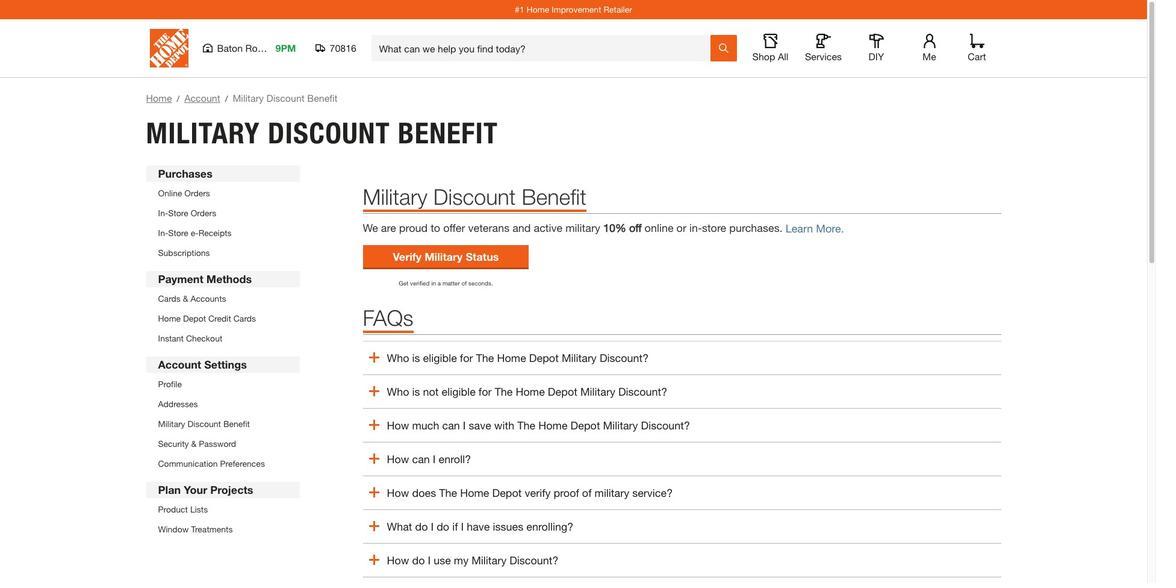 Task type: locate. For each thing, give the bounding box(es) containing it.
military discount benefit link
[[158, 419, 250, 429]]

account
[[184, 92, 220, 104], [158, 358, 201, 371]]

1 vertical spatial &
[[191, 439, 197, 449]]

addresses
[[158, 399, 198, 409]]

military inside we are proud to offer veterans and active military 10% off online or in-store purchases. learn more.
[[566, 221, 601, 234]]

payment
[[158, 272, 204, 286]]

1 vertical spatial who
[[387, 385, 409, 399]]

0 vertical spatial &
[[183, 293, 188, 304]]

instant checkout
[[158, 333, 223, 343]]

0 vertical spatial military
[[566, 221, 601, 234]]

who is eligible for the home depot military discount? button
[[363, 341, 1002, 375]]

settings
[[204, 358, 247, 371]]

1 horizontal spatial /
[[225, 93, 228, 104]]

1 is from the top
[[412, 352, 420, 365]]

can
[[443, 419, 460, 432], [412, 453, 430, 466]]

10%
[[604, 221, 627, 234]]

of right matter
[[462, 280, 467, 287]]

do left use
[[412, 554, 425, 567]]

do inside "dropdown button"
[[412, 554, 425, 567]]

0 vertical spatial eligible
[[423, 352, 457, 365]]

diy button
[[858, 34, 896, 63]]

/ right account link
[[225, 93, 228, 104]]

1 vertical spatial is
[[412, 385, 420, 399]]

of
[[462, 280, 467, 287], [583, 486, 592, 500]]

is left not on the bottom left of page
[[412, 385, 420, 399]]

of right proof
[[583, 486, 592, 500]]

4 how from the top
[[387, 554, 409, 567]]

are
[[381, 221, 396, 234]]

military inside dropdown button
[[595, 486, 630, 500]]

can left enroll?
[[412, 453, 430, 466]]

What can we help you find today? search field
[[379, 36, 710, 61]]

& down payment
[[183, 293, 188, 304]]

3 how from the top
[[387, 486, 409, 500]]

0 vertical spatial who
[[387, 352, 409, 365]]

/ right home link
[[177, 93, 180, 104]]

the
[[476, 352, 494, 365], [495, 385, 513, 399], [518, 419, 536, 432], [439, 486, 457, 500]]

in-store orders link
[[158, 208, 216, 218]]

1 vertical spatial for
[[479, 385, 492, 399]]

more.
[[817, 222, 845, 235]]

cards & accounts
[[158, 293, 226, 304]]

home / account / military discount benefit
[[146, 92, 338, 104]]

0 vertical spatial of
[[462, 280, 467, 287]]

enrolling?
[[527, 520, 574, 534]]

baton
[[217, 42, 243, 54]]

benefit
[[307, 92, 338, 104], [398, 116, 498, 151], [522, 184, 587, 210], [223, 419, 250, 429]]

for
[[460, 352, 473, 365], [479, 385, 492, 399]]

of inside dropdown button
[[583, 486, 592, 500]]

1 horizontal spatial for
[[479, 385, 492, 399]]

1 vertical spatial of
[[583, 486, 592, 500]]

how can i enroll?
[[387, 453, 471, 466]]

who is not eligible for the home depot military discount?
[[387, 385, 668, 399]]

0 vertical spatial is
[[412, 352, 420, 365]]

how inside dropdown button
[[387, 453, 409, 466]]

account right home link
[[184, 92, 220, 104]]

depot inside how does the home depot verify proof of military service? dropdown button
[[493, 486, 522, 500]]

communication preferences link
[[158, 459, 265, 469]]

discount? inside "dropdown button"
[[510, 554, 559, 567]]

1 horizontal spatial can
[[443, 419, 460, 432]]

home link
[[146, 92, 172, 104]]

how left enroll?
[[387, 453, 409, 466]]

in
[[432, 280, 436, 287]]

home
[[527, 4, 550, 14], [146, 92, 172, 104], [158, 313, 181, 324], [497, 352, 527, 365], [516, 385, 545, 399], [539, 419, 568, 432], [460, 486, 490, 500]]

status
[[466, 250, 499, 263]]

my
[[454, 554, 469, 567]]

0 vertical spatial in-
[[158, 208, 168, 218]]

military left 10%
[[566, 221, 601, 234]]

is for not
[[412, 385, 420, 399]]

i left use
[[428, 554, 431, 567]]

discount?
[[600, 352, 649, 365], [619, 385, 668, 399], [641, 419, 691, 432], [510, 554, 559, 567]]

in- for in-store e-receipts
[[158, 228, 168, 238]]

1 vertical spatial cards
[[234, 313, 256, 324]]

store down online orders link
[[168, 208, 188, 218]]

1 in- from the top
[[158, 208, 168, 218]]

i left save
[[463, 419, 466, 432]]

i inside how much can i save with the home depot military discount? dropdown button
[[463, 419, 466, 432]]

learn more. button
[[783, 222, 845, 236]]

& for security
[[191, 439, 197, 449]]

1 vertical spatial in-
[[158, 228, 168, 238]]

plan your projects
[[158, 483, 253, 497]]

1 horizontal spatial cards
[[234, 313, 256, 324]]

cards right credit
[[234, 313, 256, 324]]

is down faqs
[[412, 352, 420, 365]]

plan
[[158, 483, 181, 497]]

lists
[[190, 504, 208, 515]]

store
[[168, 208, 188, 218], [168, 228, 188, 238]]

is for eligible
[[412, 352, 420, 365]]

i for enroll?
[[433, 453, 436, 466]]

i for do
[[431, 520, 434, 534]]

do right what
[[415, 520, 428, 534]]

account up profile
[[158, 358, 201, 371]]

2 how from the top
[[387, 453, 409, 466]]

military inside "dropdown button"
[[472, 554, 507, 567]]

who down faqs
[[387, 352, 409, 365]]

cards down payment
[[158, 293, 181, 304]]

i left enroll?
[[433, 453, 436, 466]]

store for e-
[[168, 228, 188, 238]]

the up who is not eligible for the home depot military discount? in the bottom of the page
[[476, 352, 494, 365]]

1 horizontal spatial of
[[583, 486, 592, 500]]

addresses link
[[158, 399, 198, 409]]

orders
[[185, 188, 210, 198], [191, 208, 216, 218]]

1 horizontal spatial &
[[191, 439, 197, 449]]

1 vertical spatial store
[[168, 228, 188, 238]]

0 vertical spatial for
[[460, 352, 473, 365]]

communication
[[158, 459, 218, 469]]

is
[[412, 352, 420, 365], [412, 385, 420, 399]]

0 vertical spatial store
[[168, 208, 188, 218]]

2 store from the top
[[168, 228, 188, 238]]

eligible up not on the bottom left of page
[[423, 352, 457, 365]]

diy
[[869, 51, 885, 62]]

i left if
[[431, 520, 434, 534]]

orders up in-store e-receipts link
[[191, 208, 216, 218]]

how inside "dropdown button"
[[387, 554, 409, 567]]

eligible right not on the bottom left of page
[[442, 385, 476, 399]]

1 how from the top
[[387, 419, 409, 432]]

purchases
[[158, 167, 213, 180]]

in-store e-receipts link
[[158, 228, 232, 238]]

how does the home depot verify proof of military service? button
[[363, 476, 1002, 510]]

who for who is eligible for the home depot military discount?
[[387, 352, 409, 365]]

military
[[566, 221, 601, 234], [595, 486, 630, 500]]

shop all button
[[752, 34, 790, 63]]

1 vertical spatial can
[[412, 453, 430, 466]]

1 vertical spatial military discount benefit
[[363, 184, 587, 210]]

i right if
[[461, 520, 464, 534]]

1 vertical spatial orders
[[191, 208, 216, 218]]

military
[[233, 92, 264, 104], [146, 116, 260, 151], [363, 184, 428, 210], [425, 250, 463, 263], [562, 352, 597, 365], [581, 385, 616, 399], [158, 419, 185, 429], [604, 419, 638, 432], [472, 554, 507, 567]]

veterans
[[469, 221, 510, 234]]

in- down online
[[158, 208, 168, 218]]

i inside how can i enroll? dropdown button
[[433, 453, 436, 466]]

1 vertical spatial military
[[595, 486, 630, 500]]

do for do
[[415, 520, 428, 534]]

who is not eligible for the home depot military discount? button
[[363, 375, 1002, 409]]

how left the does
[[387, 486, 409, 500]]

military left service?
[[595, 486, 630, 500]]

in- up subscriptions link at the left top
[[158, 228, 168, 238]]

how left the much
[[387, 419, 409, 432]]

store left e-
[[168, 228, 188, 238]]

rouge
[[246, 42, 274, 54]]

military discount benefit
[[146, 116, 498, 151], [363, 184, 587, 210], [158, 419, 250, 429]]

services
[[806, 51, 842, 62]]

can inside dropdown button
[[412, 453, 430, 466]]

0 horizontal spatial &
[[183, 293, 188, 304]]

product
[[158, 504, 188, 515]]

depot inside how much can i save with the home depot military discount? dropdown button
[[571, 419, 601, 432]]

0 horizontal spatial of
[[462, 280, 467, 287]]

2 who from the top
[[387, 385, 409, 399]]

the right the does
[[439, 486, 457, 500]]

how can i enroll? button
[[363, 443, 1002, 476]]

home left account link
[[146, 92, 172, 104]]

0 vertical spatial military discount benefit
[[146, 116, 498, 151]]

i
[[463, 419, 466, 432], [433, 453, 436, 466], [431, 520, 434, 534], [461, 520, 464, 534], [428, 554, 431, 567]]

&
[[183, 293, 188, 304], [191, 439, 197, 449]]

orders up in-store orders link
[[185, 188, 210, 198]]

retailer
[[604, 4, 633, 14]]

0 vertical spatial can
[[443, 419, 460, 432]]

i inside the how do i use my military discount? "dropdown button"
[[428, 554, 431, 567]]

2 is from the top
[[412, 385, 420, 399]]

shop
[[753, 51, 776, 62]]

offer
[[444, 221, 466, 234]]

account link
[[184, 92, 220, 104]]

the home depot logo image
[[150, 29, 188, 67]]

can right the much
[[443, 419, 460, 432]]

password
[[199, 439, 236, 449]]

how down what
[[387, 554, 409, 567]]

what do i do if i have issues enrolling?
[[387, 520, 574, 534]]

1 who from the top
[[387, 352, 409, 365]]

0 horizontal spatial can
[[412, 453, 430, 466]]

how for how do i use my military discount?
[[387, 554, 409, 567]]

0 vertical spatial cards
[[158, 293, 181, 304]]

2 in- from the top
[[158, 228, 168, 238]]

do for use
[[412, 554, 425, 567]]

military for active
[[566, 221, 601, 234]]

does
[[412, 486, 436, 500]]

with
[[495, 419, 515, 432]]

who left not on the bottom left of page
[[387, 385, 409, 399]]

in-store e-receipts
[[158, 228, 232, 238]]

0 vertical spatial orders
[[185, 188, 210, 198]]

we are proud to offer veterans and active military 10% off online or in-store purchases. learn more.
[[363, 221, 845, 235]]

how for how does the home depot verify proof of military service?
[[387, 486, 409, 500]]

in-
[[158, 208, 168, 218], [158, 228, 168, 238]]

subscriptions
[[158, 248, 210, 258]]

who for who is not eligible for the home depot military discount?
[[387, 385, 409, 399]]

& right security
[[191, 439, 197, 449]]

discount
[[267, 92, 305, 104], [268, 116, 391, 151], [434, 184, 516, 210], [188, 419, 221, 429]]

cart link
[[964, 34, 991, 63]]

1 store from the top
[[168, 208, 188, 218]]

me button
[[911, 34, 949, 63]]

0 horizontal spatial /
[[177, 93, 180, 104]]



Task type: describe. For each thing, give the bounding box(es) containing it.
window treatments
[[158, 524, 233, 534]]

to
[[431, 221, 441, 234]]

service?
[[633, 486, 673, 500]]

& for cards
[[183, 293, 188, 304]]

window
[[158, 524, 189, 534]]

depot inside who is eligible for the home depot military discount? dropdown button
[[530, 352, 559, 365]]

shop all
[[753, 51, 789, 62]]

in-
[[690, 221, 703, 234]]

home depot credit cards link
[[158, 313, 256, 324]]

treatments
[[191, 524, 233, 534]]

how do i use my military discount?
[[387, 554, 559, 567]]

cart
[[969, 51, 987, 62]]

how for how much can i save with the home depot military discount?
[[387, 419, 409, 432]]

all
[[779, 51, 789, 62]]

window treatments link
[[158, 524, 233, 534]]

proof
[[554, 486, 580, 500]]

get
[[399, 280, 409, 287]]

security & password
[[158, 439, 236, 449]]

2 vertical spatial military discount benefit
[[158, 419, 250, 429]]

70816
[[330, 42, 357, 54]]

#1
[[515, 4, 525, 14]]

online orders
[[158, 188, 210, 198]]

verify military status
[[393, 250, 499, 263]]

1 vertical spatial account
[[158, 358, 201, 371]]

cards & accounts link
[[158, 293, 226, 304]]

get verified in a matter of seconds.
[[399, 280, 493, 287]]

improvement
[[552, 4, 602, 14]]

profile link
[[158, 379, 182, 389]]

learn
[[786, 222, 814, 235]]

e-
[[191, 228, 199, 238]]

security
[[158, 439, 189, 449]]

the up with
[[495, 385, 513, 399]]

do left if
[[437, 520, 450, 534]]

instant
[[158, 333, 184, 343]]

how much can i save with the home depot military discount?
[[387, 419, 691, 432]]

what do i do if i have issues enrolling? button
[[363, 510, 1002, 544]]

home right #1 in the left of the page
[[527, 4, 550, 14]]

instant checkout link
[[158, 333, 223, 343]]

#1 home improvement retailer
[[515, 4, 633, 14]]

enroll?
[[439, 453, 471, 466]]

in- for in-store orders
[[158, 208, 168, 218]]

off
[[630, 221, 642, 234]]

preferences
[[220, 459, 265, 469]]

proud
[[399, 221, 428, 234]]

security & password link
[[158, 439, 236, 449]]

product lists
[[158, 504, 208, 515]]

methods
[[207, 272, 252, 286]]

online orders link
[[158, 188, 210, 198]]

store for orders
[[168, 208, 188, 218]]

the right with
[[518, 419, 536, 432]]

1 / from the left
[[177, 93, 180, 104]]

your
[[184, 483, 207, 497]]

matter
[[443, 280, 460, 287]]

active
[[534, 221, 563, 234]]

verified
[[410, 280, 430, 287]]

can inside dropdown button
[[443, 419, 460, 432]]

how much can i save with the home depot military discount? button
[[363, 409, 1002, 443]]

me
[[923, 51, 937, 62]]

what
[[387, 520, 412, 534]]

military for of
[[595, 486, 630, 500]]

checkout
[[186, 333, 223, 343]]

save
[[469, 419, 492, 432]]

who is eligible for the home depot military discount?
[[387, 352, 649, 365]]

home down who is not eligible for the home depot military discount? in the bottom of the page
[[539, 419, 568, 432]]

credit
[[208, 313, 231, 324]]

store
[[703, 221, 727, 234]]

1 vertical spatial eligible
[[442, 385, 476, 399]]

0 vertical spatial account
[[184, 92, 220, 104]]

0 horizontal spatial cards
[[158, 293, 181, 304]]

verify
[[393, 250, 422, 263]]

product lists link
[[158, 504, 208, 515]]

online
[[158, 188, 182, 198]]

home depot credit cards
[[158, 313, 256, 324]]

online
[[645, 221, 674, 234]]

home up how much can i save with the home depot military discount?
[[516, 385, 545, 399]]

payment methods
[[158, 272, 252, 286]]

9pm
[[276, 42, 296, 54]]

profile
[[158, 379, 182, 389]]

much
[[412, 419, 440, 432]]

services button
[[805, 34, 843, 63]]

verify
[[525, 486, 551, 500]]

i for use
[[428, 554, 431, 567]]

seconds.
[[469, 280, 493, 287]]

a
[[438, 280, 441, 287]]

accounts
[[191, 293, 226, 304]]

0 horizontal spatial for
[[460, 352, 473, 365]]

if
[[453, 520, 458, 534]]

have
[[467, 520, 490, 534]]

purchases.
[[730, 221, 783, 234]]

how for how can i enroll?
[[387, 453, 409, 466]]

how do i use my military discount? button
[[363, 544, 1002, 577]]

home up instant on the bottom of page
[[158, 313, 181, 324]]

home up who is not eligible for the home depot military discount? in the bottom of the page
[[497, 352, 527, 365]]

2 / from the left
[[225, 93, 228, 104]]

and
[[513, 221, 531, 234]]

faqs
[[363, 305, 414, 331]]

home up have
[[460, 486, 490, 500]]

issues
[[493, 520, 524, 534]]

depot inside who is not eligible for the home depot military discount? dropdown button
[[548, 385, 578, 399]]



Task type: vqa. For each thing, say whether or not it's contained in the screenshot.
THE MY to the right
no



